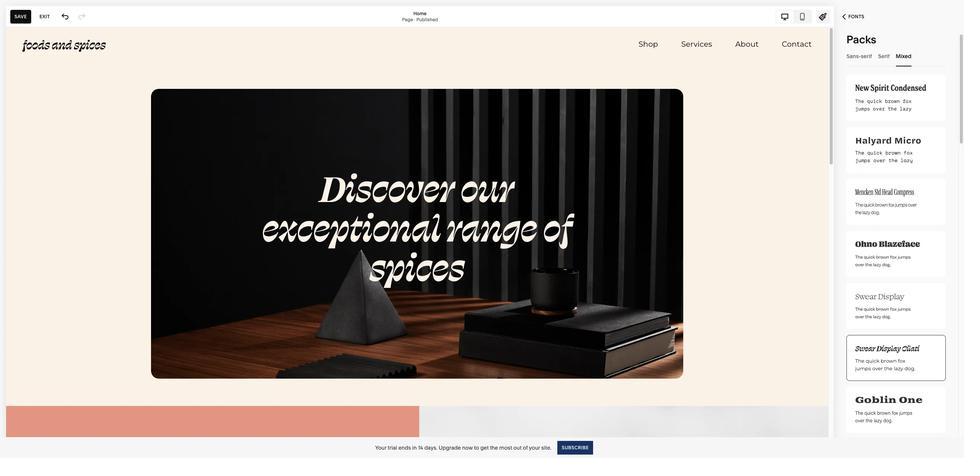 Task type: vqa. For each thing, say whether or not it's contained in the screenshot.
Appear
no



Task type: describe. For each thing, give the bounding box(es) containing it.
swear for swear display cilati
[[855, 344, 876, 354]]

brown for swear display
[[876, 306, 889, 312]]

sans-serif
[[847, 53, 872, 60]]

the for swear display
[[855, 306, 863, 312]]

swear display cilati
[[855, 344, 920, 354]]

the quick brown fox jumps over the lazy dog. for ohno blazeface
[[855, 254, 911, 268]]

the inside goblin one the quick brown fox jumps over the lazy dog.
[[855, 410, 863, 417]]

days.
[[424, 445, 438, 452]]

fox for swear display
[[890, 306, 897, 312]]

one
[[899, 396, 923, 406]]

dog. for swear display cilati
[[905, 366, 916, 372]]

brown for new spirit condensed
[[885, 97, 900, 104]]

cilati
[[902, 344, 920, 354]]

the quick brown fox jumps over the lazy dog. for new spirit condensed
[[855, 97, 912, 119]]

the inside halyard micro the quick brown fox jumps over the lazy dog.
[[855, 149, 865, 157]]

published
[[416, 17, 438, 22]]

now
[[462, 445, 473, 452]]

goblin one the quick brown fox jumps over the lazy dog.
[[855, 396, 923, 425]]

mencken
[[855, 188, 874, 197]]

fox inside halyard micro the quick brown fox jumps over the lazy dog.
[[904, 149, 913, 157]]

new spirit condensed
[[855, 83, 927, 93]]

of
[[523, 445, 528, 452]]

lazy inside halyard micro the quick brown fox jumps over the lazy dog.
[[901, 157, 913, 164]]

the quick brown fox jumps over the lazy dog. for mencken std head compress
[[855, 202, 917, 216]]

fox for ohno blazeface
[[890, 254, 897, 260]]

fox for swear display cilati
[[898, 358, 906, 365]]

fox inside goblin one the quick brown fox jumps over the lazy dog.
[[892, 410, 898, 417]]

jumps inside halyard micro the quick brown fox jumps over the lazy dog.
[[855, 157, 871, 164]]

jumps for ohno blazeface
[[898, 254, 911, 260]]

dog. for mencken std head compress
[[871, 210, 880, 216]]

in
[[412, 445, 417, 452]]

home page · published
[[402, 10, 438, 22]]

fox for mencken std head compress
[[889, 202, 895, 208]]

jumps for swear display
[[898, 306, 911, 312]]

the inside goblin one the quick brown fox jumps over the lazy dog.
[[866, 417, 873, 425]]

lazy for swear display cilati
[[894, 366, 903, 372]]

the down "mencken"
[[855, 210, 862, 216]]

out
[[513, 445, 522, 452]]

sans-serif button
[[847, 46, 872, 67]]

compress
[[894, 188, 914, 197]]

brown for ohno blazeface
[[876, 254, 889, 260]]

halyard
[[855, 134, 892, 147]]

over for mencken std head compress
[[908, 202, 917, 208]]

dog. inside halyard micro the quick brown fox jumps over the lazy dog.
[[855, 164, 868, 172]]

jumps inside goblin one the quick brown fox jumps over the lazy dog.
[[899, 410, 912, 417]]

lazy for swear display
[[873, 314, 881, 320]]

the right get
[[490, 445, 498, 452]]

over for new spirit condensed
[[873, 105, 885, 112]]

condensed
[[891, 83, 927, 93]]

new
[[855, 83, 869, 93]]

quick for swear display
[[864, 306, 875, 312]]

brown inside goblin one the quick brown fox jumps over the lazy dog.
[[877, 410, 891, 417]]

over for ohno blazeface
[[855, 262, 864, 268]]

upgrade
[[439, 445, 461, 452]]

the down swear display cilati
[[884, 366, 893, 372]]

quick for ohno blazeface
[[864, 254, 875, 260]]

quick for mencken std head compress
[[864, 202, 875, 208]]

brown for swear display cilati
[[881, 358, 897, 365]]

tab list containing sans-serif
[[847, 46, 946, 67]]

serif
[[878, 53, 890, 60]]

display for swear display
[[878, 291, 905, 302]]

fonts
[[849, 14, 865, 19]]

·
[[414, 17, 415, 22]]

mixed
[[896, 53, 912, 60]]

the quick brown fox jumps over the lazy dog. for swear display cilati
[[855, 358, 916, 372]]

subscribe button
[[558, 442, 593, 455]]

mixed button
[[896, 46, 912, 67]]



Task type: locate. For each thing, give the bounding box(es) containing it.
exit button
[[35, 10, 54, 23]]

halyard micro the quick brown fox jumps over the lazy dog.
[[855, 134, 922, 172]]

quick down halyard
[[868, 149, 883, 157]]

lazy down ohno blazeface
[[873, 262, 881, 268]]

fox down micro
[[904, 149, 913, 157]]

dog. down "swear display"
[[882, 314, 891, 320]]

jumps down halyard
[[855, 157, 871, 164]]

the quick brown fox jumps over the lazy dog. down head
[[855, 202, 917, 216]]

fox down cilati
[[898, 358, 906, 365]]

quick down "mencken"
[[864, 202, 875, 208]]

dog. for new spirit condensed
[[855, 113, 866, 119]]

lazy for new spirit condensed
[[900, 105, 912, 112]]

quick inside halyard micro the quick brown fox jumps over the lazy dog.
[[868, 149, 883, 157]]

over down swear display cilati
[[872, 366, 883, 372]]

dog. for ohno blazeface
[[882, 262, 891, 268]]

1 the quick brown fox jumps over the lazy dog. from the top
[[855, 97, 912, 119]]

the quick brown fox jumps over the lazy dog. down spirit
[[855, 97, 912, 119]]

quick
[[867, 97, 882, 104], [868, 149, 883, 157], [864, 202, 875, 208], [864, 254, 875, 260], [864, 306, 875, 312], [866, 358, 880, 365], [865, 410, 876, 417]]

over
[[873, 105, 885, 112], [874, 157, 886, 164], [908, 202, 917, 208], [855, 262, 864, 268], [855, 314, 864, 320], [872, 366, 883, 372], [855, 417, 865, 425]]

the down halyard
[[855, 149, 865, 157]]

head
[[882, 188, 893, 197]]

fox
[[903, 97, 912, 104], [904, 149, 913, 157], [889, 202, 895, 208], [890, 254, 897, 260], [890, 306, 897, 312], [898, 358, 906, 365], [892, 410, 898, 417]]

save
[[14, 14, 27, 19]]

blazeface
[[879, 239, 920, 250]]

the down "swear display"
[[865, 314, 872, 320]]

jumps down compress
[[896, 202, 908, 208]]

swear for swear display
[[855, 291, 877, 302]]

exit
[[39, 14, 50, 19]]

brown for mencken std head compress
[[876, 202, 888, 208]]

7 the from the top
[[855, 410, 863, 417]]

most
[[499, 445, 512, 452]]

dog. down cilati
[[905, 366, 916, 372]]

quick for new spirit condensed
[[867, 97, 882, 104]]

tab list
[[776, 10, 811, 23], [847, 46, 946, 67]]

your
[[529, 445, 540, 452]]

over down "swear display"
[[855, 314, 864, 320]]

over down goblin
[[855, 417, 865, 425]]

quick down spirit
[[867, 97, 882, 104]]

site.
[[541, 445, 552, 452]]

display for swear display cilati
[[877, 344, 901, 354]]

over inside halyard micro the quick brown fox jumps over the lazy dog.
[[874, 157, 886, 164]]

lazy down micro
[[901, 157, 913, 164]]

brown down swear display cilati
[[881, 358, 897, 365]]

over down ohno
[[855, 262, 864, 268]]

jumps down one
[[899, 410, 912, 417]]

quick down "swear display"
[[864, 306, 875, 312]]

ohno
[[855, 239, 877, 250]]

fox for new spirit condensed
[[903, 97, 912, 104]]

brown down micro
[[886, 149, 901, 157]]

save button
[[10, 10, 31, 23]]

lazy down "mencken"
[[863, 210, 870, 216]]

quick down swear display cilati
[[866, 358, 880, 365]]

4 the from the top
[[855, 254, 863, 260]]

jumps down blazeface at the bottom right
[[898, 254, 911, 260]]

brown inside halyard micro the quick brown fox jumps over the lazy dog.
[[886, 149, 901, 157]]

lazy
[[900, 105, 912, 112], [901, 157, 913, 164], [863, 210, 870, 216], [873, 262, 881, 268], [873, 314, 881, 320], [894, 366, 903, 372], [874, 417, 882, 425]]

0 horizontal spatial tab list
[[776, 10, 811, 23]]

the down "mencken"
[[855, 202, 863, 208]]

the down ohno
[[865, 262, 872, 268]]

jumps for new spirit condensed
[[855, 105, 870, 112]]

the down swear display cilati
[[855, 358, 865, 365]]

lazy down "swear display"
[[873, 314, 881, 320]]

dog. up halyard
[[855, 113, 866, 119]]

the
[[888, 105, 897, 112], [889, 157, 898, 164], [855, 210, 862, 216], [865, 262, 872, 268], [865, 314, 872, 320], [884, 366, 893, 372], [866, 417, 873, 425], [490, 445, 498, 452]]

lazy for ohno blazeface
[[873, 262, 881, 268]]

the quick brown fox jumps over the lazy dog. for swear display
[[855, 306, 911, 320]]

the quick brown fox jumps over the lazy dog. down ohno blazeface
[[855, 254, 911, 268]]

brown
[[885, 97, 900, 104], [886, 149, 901, 157], [876, 202, 888, 208], [876, 254, 889, 260], [876, 306, 889, 312], [881, 358, 897, 365], [877, 410, 891, 417]]

2 swear from the top
[[855, 344, 876, 354]]

dog. down std on the top right of page
[[871, 210, 880, 216]]

fox down condensed
[[903, 97, 912, 104]]

lazy for mencken std head compress
[[863, 210, 870, 216]]

std
[[875, 188, 881, 197]]

swear
[[855, 291, 877, 302], [855, 344, 876, 354]]

14
[[418, 445, 423, 452]]

the for swear display cilati
[[855, 358, 865, 365]]

0 vertical spatial display
[[878, 291, 905, 302]]

swear display
[[855, 291, 905, 302]]

ohno blazeface
[[855, 239, 920, 250]]

quick down goblin
[[865, 410, 876, 417]]

fox down ohno blazeface
[[890, 254, 897, 260]]

3 the quick brown fox jumps over the lazy dog. from the top
[[855, 254, 911, 268]]

your
[[375, 445, 387, 452]]

the down "swear display"
[[855, 306, 863, 312]]

over down halyard
[[874, 157, 886, 164]]

jumps for swear display cilati
[[855, 366, 871, 372]]

mencken std head compress
[[855, 188, 914, 197]]

dog. up "mencken"
[[855, 164, 868, 172]]

5 the quick brown fox jumps over the lazy dog. from the top
[[855, 358, 916, 372]]

brown down mencken std head compress on the right of page
[[876, 202, 888, 208]]

goblin
[[855, 396, 897, 406]]

display
[[878, 291, 905, 302], [877, 344, 901, 354]]

ends
[[398, 445, 411, 452]]

6 the from the top
[[855, 358, 865, 365]]

the down micro
[[889, 157, 898, 164]]

5 the from the top
[[855, 306, 863, 312]]

the quick brown fox jumps over the lazy dog. down "swear display"
[[855, 306, 911, 320]]

the
[[855, 97, 864, 104], [855, 149, 865, 157], [855, 202, 863, 208], [855, 254, 863, 260], [855, 306, 863, 312], [855, 358, 865, 365], [855, 410, 863, 417]]

0 vertical spatial swear
[[855, 291, 877, 302]]

get
[[480, 445, 489, 452]]

over down compress
[[908, 202, 917, 208]]

lazy down swear display cilati
[[894, 366, 903, 372]]

brown down new spirit condensed
[[885, 97, 900, 104]]

the for ohno blazeface
[[855, 254, 863, 260]]

quick down ohno
[[864, 254, 875, 260]]

dog. for swear display
[[882, 314, 891, 320]]

to
[[474, 445, 479, 452]]

dog. inside goblin one the quick brown fox jumps over the lazy dog.
[[883, 417, 893, 425]]

the down new
[[855, 97, 864, 104]]

over for swear display
[[855, 314, 864, 320]]

lazy inside goblin one the quick brown fox jumps over the lazy dog.
[[874, 417, 882, 425]]

brown down ohno blazeface
[[876, 254, 889, 260]]

lazy down goblin
[[874, 417, 882, 425]]

2 the quick brown fox jumps over the lazy dog. from the top
[[855, 202, 917, 216]]

over down spirit
[[873, 105, 885, 112]]

quick for swear display cilati
[[866, 358, 880, 365]]

fox down head
[[889, 202, 895, 208]]

fox down goblin
[[892, 410, 898, 417]]

jumps down "swear display"
[[898, 306, 911, 312]]

1 swear from the top
[[855, 291, 877, 302]]

packs
[[847, 33, 876, 46]]

lazy down condensed
[[900, 105, 912, 112]]

the quick brown fox jumps over the lazy dog. down swear display cilati
[[855, 358, 916, 372]]

subscribe
[[562, 445, 589, 451]]

1 vertical spatial display
[[877, 344, 901, 354]]

over for swear display cilati
[[872, 366, 883, 372]]

the quick brown fox jumps over the lazy dog.
[[855, 97, 912, 119], [855, 202, 917, 216], [855, 254, 911, 268], [855, 306, 911, 320], [855, 358, 916, 372]]

micro
[[895, 134, 922, 147]]

home
[[414, 10, 427, 16]]

page
[[402, 17, 413, 22]]

the down ohno
[[855, 254, 863, 260]]

dog.
[[855, 113, 866, 119], [855, 164, 868, 172], [871, 210, 880, 216], [882, 262, 891, 268], [882, 314, 891, 320], [905, 366, 916, 372], [883, 417, 893, 425]]

dog. down ohno blazeface
[[882, 262, 891, 268]]

over inside goblin one the quick brown fox jumps over the lazy dog.
[[855, 417, 865, 425]]

1 the from the top
[[855, 97, 864, 104]]

the down new spirit condensed
[[888, 105, 897, 112]]

jumps for mencken std head compress
[[896, 202, 908, 208]]

fonts button
[[834, 8, 873, 25]]

1 vertical spatial swear
[[855, 344, 876, 354]]

jumps
[[855, 105, 870, 112], [855, 157, 871, 164], [896, 202, 908, 208], [898, 254, 911, 260], [898, 306, 911, 312], [855, 366, 871, 372], [899, 410, 912, 417]]

the for new spirit condensed
[[855, 97, 864, 104]]

brown down goblin
[[877, 410, 891, 417]]

spirit
[[871, 83, 889, 93]]

the down goblin
[[866, 417, 873, 425]]

the inside halyard micro the quick brown fox jumps over the lazy dog.
[[889, 157, 898, 164]]

jumps down swear display cilati
[[855, 366, 871, 372]]

0 vertical spatial tab list
[[776, 10, 811, 23]]

2 the from the top
[[855, 149, 865, 157]]

jumps down new
[[855, 105, 870, 112]]

dog. down goblin
[[883, 417, 893, 425]]

serif button
[[878, 46, 890, 67]]

brown down "swear display"
[[876, 306, 889, 312]]

1 horizontal spatial tab list
[[847, 46, 946, 67]]

3 the from the top
[[855, 202, 863, 208]]

fox down "swear display"
[[890, 306, 897, 312]]

1 vertical spatial tab list
[[847, 46, 946, 67]]

sans-
[[847, 53, 861, 60]]

your trial ends in 14 days. upgrade now to get the most out of your site.
[[375, 445, 552, 452]]

4 the quick brown fox jumps over the lazy dog. from the top
[[855, 306, 911, 320]]

trial
[[388, 445, 397, 452]]

serif
[[861, 53, 872, 60]]

the down goblin
[[855, 410, 863, 417]]

quick inside goblin one the quick brown fox jumps over the lazy dog.
[[865, 410, 876, 417]]

the for mencken std head compress
[[855, 202, 863, 208]]



